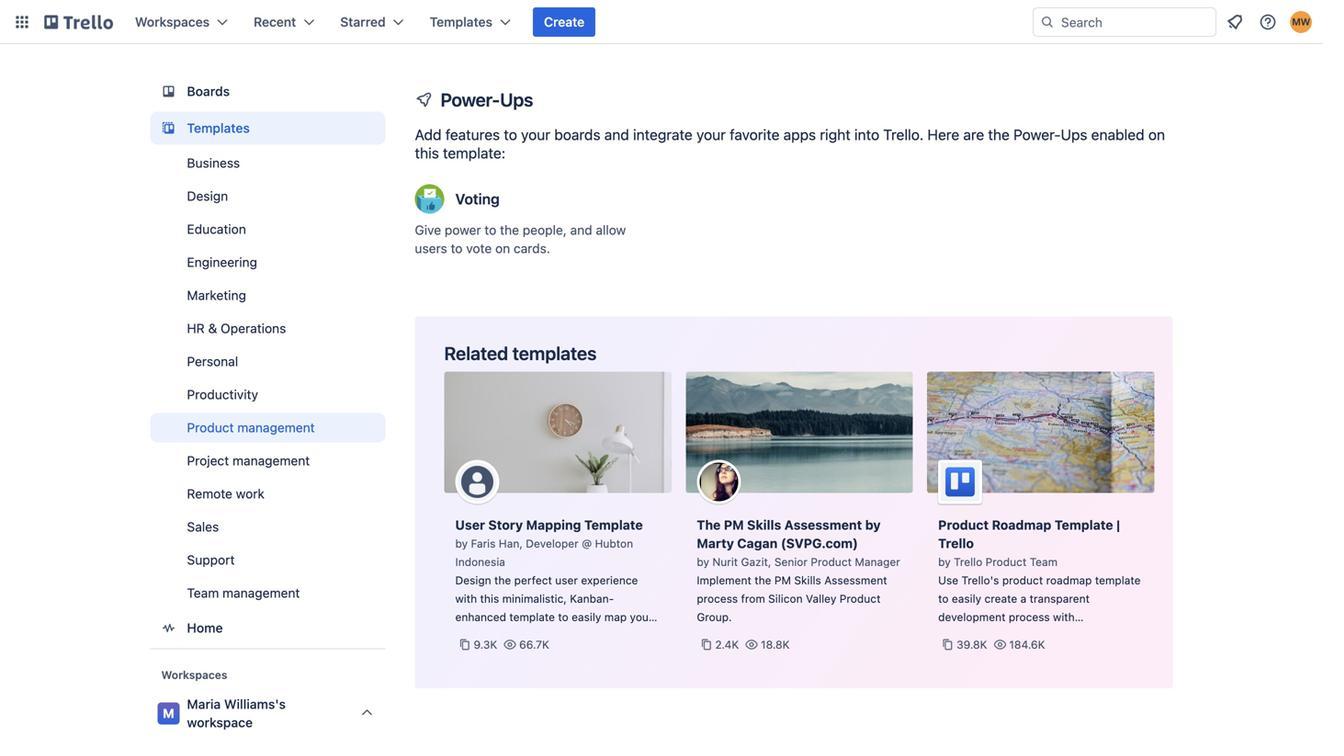 Task type: locate. For each thing, give the bounding box(es) containing it.
cagan
[[737, 536, 778, 551]]

2 template from the left
[[1055, 517, 1114, 533]]

and
[[605, 126, 629, 143], [570, 222, 592, 238], [1008, 629, 1027, 642]]

this
[[415, 144, 439, 162], [480, 592, 499, 605]]

search image
[[1040, 15, 1055, 29]]

1 vertical spatial process
[[1009, 611, 1050, 624]]

product up the a
[[1003, 574, 1043, 587]]

trello up use
[[939, 536, 974, 551]]

1 horizontal spatial this
[[480, 592, 499, 605]]

1 vertical spatial with
[[1053, 611, 1075, 624]]

and inside product roadmap template | trello by trello product team use trello's product roadmap template to easily create a transparent development process with stakeholders and product owners.
[[1008, 629, 1027, 642]]

1 horizontal spatial power-
[[1014, 126, 1061, 143]]

power- up features
[[441, 89, 500, 110]]

maria
[[187, 697, 221, 712]]

0 vertical spatial pm
[[724, 517, 744, 533]]

1 horizontal spatial your
[[630, 611, 653, 624]]

1 vertical spatial ups
[[1061, 126, 1088, 143]]

user right the "66.7k"
[[553, 629, 576, 642]]

1 horizontal spatial skills
[[794, 574, 822, 587]]

design down indonesia
[[455, 574, 491, 587]]

recent
[[254, 14, 296, 29]]

and for people,
[[570, 222, 592, 238]]

and left allow
[[570, 222, 592, 238]]

apps
[[784, 126, 816, 143]]

williams's
[[224, 697, 286, 712]]

0 vertical spatial this
[[415, 144, 439, 162]]

0 horizontal spatial template
[[584, 517, 643, 533]]

0 horizontal spatial team
[[187, 585, 219, 600]]

0 vertical spatial workspaces
[[135, 14, 210, 29]]

recent button
[[243, 7, 326, 37]]

the down gazit,
[[755, 574, 772, 587]]

and inside give power to the people, and allow users to vote on cards.
[[570, 222, 592, 238]]

support link
[[150, 545, 386, 575]]

1 vertical spatial management
[[233, 453, 310, 468]]

1 horizontal spatial template
[[1095, 574, 1141, 587]]

team down support
[[187, 585, 219, 600]]

allow
[[596, 222, 626, 238]]

39.8k
[[957, 638, 988, 651]]

templates up the business
[[187, 120, 250, 135]]

engineering link
[[150, 248, 386, 277]]

1 vertical spatial this
[[480, 592, 499, 605]]

0 vertical spatial skills
[[747, 517, 782, 533]]

boards
[[187, 83, 230, 99]]

0 vertical spatial team
[[1030, 556, 1058, 568]]

to inside add features to your boards and integrate your favorite apps right into trello. here are the power-ups enabled on this template:
[[504, 126, 517, 143]]

template
[[584, 517, 643, 533], [1055, 517, 1114, 533]]

product right 'valley'
[[840, 592, 881, 605]]

ups up template:
[[500, 89, 533, 110]]

0 horizontal spatial process
[[697, 592, 738, 605]]

0 horizontal spatial skills
[[747, 517, 782, 533]]

hr
[[187, 321, 205, 336]]

home image
[[158, 617, 180, 639]]

0 horizontal spatial with
[[455, 592, 477, 605]]

0 horizontal spatial this
[[415, 144, 439, 162]]

remote work link
[[150, 479, 386, 509]]

team up roadmap
[[1030, 556, 1058, 568]]

@
[[582, 537, 592, 550]]

templates
[[430, 14, 493, 29], [187, 120, 250, 135]]

management for project management
[[233, 453, 310, 468]]

transparent
[[1030, 592, 1090, 605]]

0 horizontal spatial pm
[[724, 517, 744, 533]]

1 vertical spatial on
[[495, 241, 510, 256]]

team inside product roadmap template | trello by trello product team use trello's product roadmap template to easily create a transparent development process with stakeholders and product owners.
[[1030, 556, 1058, 568]]

1 horizontal spatial team
[[1030, 556, 1058, 568]]

to right features
[[504, 126, 517, 143]]

back to home image
[[44, 7, 113, 37]]

1 vertical spatial easily
[[572, 611, 601, 624]]

workspaces up board icon
[[135, 14, 210, 29]]

1 horizontal spatial design
[[455, 574, 491, 587]]

process inside product roadmap template | trello by trello product team use trello's product roadmap template to easily create a transparent development process with stakeholders and product owners.
[[1009, 611, 1050, 624]]

template:
[[443, 144, 506, 162]]

with down the transparent
[[1053, 611, 1075, 624]]

2 horizontal spatial and
[[1008, 629, 1027, 642]]

1 vertical spatial team
[[187, 585, 219, 600]]

process up the group. at right
[[697, 592, 738, 605]]

give
[[415, 222, 441, 238]]

0 horizontal spatial template
[[510, 611, 555, 624]]

0 vertical spatial easily
[[952, 592, 982, 605]]

template up hubton
[[584, 517, 643, 533]]

with up enhanced at bottom
[[455, 592, 477, 605]]

1 horizontal spatial template
[[1055, 517, 1114, 533]]

team inside team management link
[[187, 585, 219, 600]]

home
[[187, 620, 223, 635]]

1 horizontal spatial on
[[1149, 126, 1165, 143]]

1 horizontal spatial and
[[605, 126, 629, 143]]

0 vertical spatial management
[[237, 420, 315, 435]]

product up project
[[187, 420, 234, 435]]

assessment up (svpg.com)
[[785, 517, 862, 533]]

your left the boards
[[521, 126, 551, 143]]

template inside user story mapping template by faris han, developer @ hubton indonesia design the perfect user experience with this minimalistic, kanban- enhanced template to easily map your digital products to user stories.
[[584, 517, 643, 533]]

products
[[490, 629, 537, 642]]

1 vertical spatial design
[[455, 574, 491, 587]]

cards.
[[514, 241, 550, 256]]

by inside product roadmap template | trello by trello product team use trello's product roadmap template to easily create a transparent development process with stakeholders and product owners.
[[939, 556, 951, 568]]

create button
[[533, 7, 596, 37]]

1 vertical spatial workspaces
[[161, 668, 227, 681]]

1 horizontal spatial ups
[[1061, 126, 1088, 143]]

easily
[[952, 592, 982, 605], [572, 611, 601, 624]]

workspaces button
[[124, 7, 239, 37]]

stakeholders
[[939, 629, 1005, 642]]

0 horizontal spatial on
[[495, 241, 510, 256]]

management for team management
[[223, 585, 300, 600]]

2.4k
[[715, 638, 739, 651]]

0 horizontal spatial design
[[187, 188, 228, 203]]

the pm skills assessment by marty cagan (svpg.com) by nurit gazit, senior product manager implement the pm skills assessment process from silicon valley product group.
[[697, 517, 901, 624]]

0 horizontal spatial and
[[570, 222, 592, 238]]

implement
[[697, 574, 752, 587]]

0 vertical spatial on
[[1149, 126, 1165, 143]]

management inside project management link
[[233, 453, 310, 468]]

1 horizontal spatial pm
[[775, 574, 791, 587]]

this down add
[[415, 144, 439, 162]]

ups left enabled
[[1061, 126, 1088, 143]]

home link
[[150, 611, 386, 645]]

skills up 'valley'
[[794, 574, 822, 587]]

power- inside add features to your boards and integrate your favorite apps right into trello. here are the power-ups enabled on this template:
[[1014, 126, 1061, 143]]

1 vertical spatial power-
[[1014, 126, 1061, 143]]

on inside add features to your boards and integrate your favorite apps right into trello. here are the power-ups enabled on this template:
[[1149, 126, 1165, 143]]

faris han, developer @ hubton indonesia image
[[455, 460, 500, 504]]

starred button
[[329, 7, 415, 37]]

with inside product roadmap template | trello by trello product team use trello's product roadmap template to easily create a transparent development process with stakeholders and product owners.
[[1053, 611, 1075, 624]]

184.6k
[[1009, 638, 1046, 651]]

create
[[985, 592, 1018, 605]]

template left |
[[1055, 517, 1114, 533]]

on right enabled
[[1149, 126, 1165, 143]]

template
[[1095, 574, 1141, 587], [510, 611, 555, 624]]

1 vertical spatial templates
[[187, 120, 250, 135]]

0 vertical spatial template
[[1095, 574, 1141, 587]]

your right map
[[630, 611, 653, 624]]

product down the transparent
[[1031, 629, 1071, 642]]

assessment
[[785, 517, 862, 533], [825, 574, 887, 587]]

product down trello product team icon
[[939, 517, 989, 533]]

personal link
[[150, 347, 386, 376]]

related templates
[[444, 342, 597, 364]]

2 horizontal spatial your
[[697, 126, 726, 143]]

with
[[455, 592, 477, 605], [1053, 611, 1075, 624]]

workspaces
[[135, 14, 210, 29], [161, 668, 227, 681]]

management inside product management link
[[237, 420, 315, 435]]

nurit gazit, senior product manager image
[[697, 460, 741, 504]]

0 vertical spatial trello
[[939, 536, 974, 551]]

management down product management link
[[233, 453, 310, 468]]

trello.
[[884, 126, 924, 143]]

0 horizontal spatial power-
[[441, 89, 500, 110]]

1 horizontal spatial process
[[1009, 611, 1050, 624]]

2 vertical spatial and
[[1008, 629, 1027, 642]]

skills up cagan
[[747, 517, 782, 533]]

boards link
[[150, 75, 386, 108]]

vote
[[466, 241, 492, 256]]

trello
[[939, 536, 974, 551], [954, 556, 983, 568]]

user story mapping template by faris han, developer @ hubton indonesia design the perfect user experience with this minimalistic, kanban- enhanced template to easily map your digital products to user stories.
[[455, 517, 653, 642]]

0 vertical spatial design
[[187, 188, 228, 203]]

pm
[[724, 517, 744, 533], [775, 574, 791, 587]]

and inside add features to your boards and integrate your favorite apps right into trello. here are the power-ups enabled on this template:
[[605, 126, 629, 143]]

management down support link on the left bottom
[[223, 585, 300, 600]]

assessment down manager
[[825, 574, 887, 587]]

design down the business
[[187, 188, 228, 203]]

to
[[504, 126, 517, 143], [485, 222, 497, 238], [451, 241, 463, 256], [939, 592, 949, 605], [558, 611, 569, 624], [540, 629, 550, 642]]

0 horizontal spatial ups
[[500, 89, 533, 110]]

here
[[928, 126, 960, 143]]

template down minimalistic,
[[510, 611, 555, 624]]

project
[[187, 453, 229, 468]]

features
[[446, 126, 500, 143]]

by down user
[[455, 537, 468, 550]]

the
[[697, 517, 721, 533]]

0 horizontal spatial templates
[[187, 120, 250, 135]]

power- right the "are"
[[1014, 126, 1061, 143]]

2 vertical spatial management
[[223, 585, 300, 600]]

1 vertical spatial template
[[510, 611, 555, 624]]

1 horizontal spatial with
[[1053, 611, 1075, 624]]

templates
[[513, 342, 597, 364]]

(svpg.com)
[[781, 536, 858, 551]]

this up enhanced at bottom
[[480, 592, 499, 605]]

0 horizontal spatial easily
[[572, 611, 601, 624]]

1 vertical spatial and
[[570, 222, 592, 238]]

user up kanban-
[[555, 574, 578, 587]]

by up use
[[939, 556, 951, 568]]

the up cards.
[[500, 222, 519, 238]]

the right the "are"
[[988, 126, 1010, 143]]

by up manager
[[865, 517, 881, 533]]

business
[[187, 155, 240, 170]]

workspaces up maria
[[161, 668, 227, 681]]

18.8k
[[761, 638, 790, 651]]

to down power at the top of page
[[451, 241, 463, 256]]

process down the a
[[1009, 611, 1050, 624]]

use
[[939, 574, 959, 587]]

management
[[237, 420, 315, 435], [233, 453, 310, 468], [223, 585, 300, 600]]

with inside user story mapping template by faris han, developer @ hubton indonesia design the perfect user experience with this minimalistic, kanban- enhanced template to easily map your digital products to user stories.
[[455, 592, 477, 605]]

faris
[[471, 537, 496, 550]]

pm up silicon
[[775, 574, 791, 587]]

pm right the
[[724, 517, 744, 533]]

on right "vote"
[[495, 241, 510, 256]]

1 template from the left
[[584, 517, 643, 533]]

1 vertical spatial skills
[[794, 574, 822, 587]]

ups inside add features to your boards and integrate your favorite apps right into trello. here are the power-ups enabled on this template:
[[1061, 126, 1088, 143]]

easily down kanban-
[[572, 611, 601, 624]]

the down indonesia
[[494, 574, 511, 587]]

template right roadmap
[[1095, 574, 1141, 587]]

the inside give power to the people, and allow users to vote on cards.
[[500, 222, 519, 238]]

0 vertical spatial process
[[697, 592, 738, 605]]

&
[[208, 321, 217, 336]]

0 vertical spatial power-
[[441, 89, 500, 110]]

and right the boards
[[605, 126, 629, 143]]

skills
[[747, 517, 782, 533], [794, 574, 822, 587]]

your left favorite
[[697, 126, 726, 143]]

process
[[697, 592, 738, 605], [1009, 611, 1050, 624]]

senior
[[775, 556, 808, 568]]

management inside team management link
[[223, 585, 300, 600]]

trello up trello's
[[954, 556, 983, 568]]

0 horizontal spatial your
[[521, 126, 551, 143]]

easily inside product roadmap template | trello by trello product team use trello's product roadmap template to easily create a transparent development process with stakeholders and product owners.
[[952, 592, 982, 605]]

0 vertical spatial templates
[[430, 14, 493, 29]]

process inside the pm skills assessment by marty cagan (svpg.com) by nurit gazit, senior product manager implement the pm skills assessment process from silicon valley product group.
[[697, 592, 738, 605]]

board image
[[158, 80, 180, 102]]

to down use
[[939, 592, 949, 605]]

maria williams (mariawilliams94) image
[[1290, 11, 1312, 33]]

0 vertical spatial ups
[[500, 89, 533, 110]]

product
[[187, 420, 234, 435], [939, 517, 989, 533], [811, 556, 852, 568], [986, 556, 1027, 568], [840, 592, 881, 605]]

easily up development
[[952, 592, 982, 605]]

a
[[1021, 592, 1027, 605]]

0 vertical spatial and
[[605, 126, 629, 143]]

1 horizontal spatial easily
[[952, 592, 982, 605]]

templates up the power-ups
[[430, 14, 493, 29]]

business link
[[150, 148, 386, 178]]

management down productivity "link"
[[237, 420, 315, 435]]

gazit,
[[741, 556, 772, 568]]

0 vertical spatial with
[[455, 592, 477, 605]]

and down the a
[[1008, 629, 1027, 642]]

trello's
[[962, 574, 999, 587]]

1 horizontal spatial templates
[[430, 14, 493, 29]]

team management link
[[150, 578, 386, 608]]

|
[[1117, 517, 1121, 533]]



Task type: vqa. For each thing, say whether or not it's contained in the screenshot.


Task type: describe. For each thing, give the bounding box(es) containing it.
the inside user story mapping template by faris han, developer @ hubton indonesia design the perfect user experience with this minimalistic, kanban- enhanced template to easily map your digital products to user stories.
[[494, 574, 511, 587]]

your inside user story mapping template by faris han, developer @ hubton indonesia design the perfect user experience with this minimalistic, kanban- enhanced template to easily map your digital products to user stories.
[[630, 611, 653, 624]]

marketing
[[187, 288, 246, 303]]

design inside user story mapping template by faris han, developer @ hubton indonesia design the perfect user experience with this minimalistic, kanban- enhanced template to easily map your digital products to user stories.
[[455, 574, 491, 587]]

template board image
[[158, 117, 180, 139]]

development
[[939, 611, 1006, 624]]

9.3k
[[474, 638, 498, 651]]

voting
[[455, 190, 500, 208]]

management for product management
[[237, 420, 315, 435]]

by inside user story mapping template by faris han, developer @ hubton indonesia design the perfect user experience with this minimalistic, kanban- enhanced template to easily map your digital products to user stories.
[[455, 537, 468, 550]]

manager
[[855, 556, 901, 568]]

education link
[[150, 214, 386, 244]]

0 vertical spatial product
[[1003, 574, 1043, 587]]

add
[[415, 126, 442, 143]]

product up trello's
[[986, 556, 1027, 568]]

productivity link
[[150, 380, 386, 409]]

kanban-
[[570, 592, 614, 605]]

and for boards
[[605, 126, 629, 143]]

1 vertical spatial pm
[[775, 574, 791, 587]]

group.
[[697, 611, 732, 624]]

minimalistic,
[[502, 592, 567, 605]]

nurit
[[713, 556, 738, 568]]

productivity
[[187, 387, 258, 402]]

operations
[[221, 321, 286, 336]]

hr & operations link
[[150, 314, 386, 343]]

66.7k
[[519, 638, 550, 651]]

mapping
[[526, 517, 581, 533]]

personal
[[187, 354, 238, 369]]

1 vertical spatial assessment
[[825, 574, 887, 587]]

1 vertical spatial user
[[553, 629, 576, 642]]

to down minimalistic,
[[558, 611, 569, 624]]

template inside user story mapping template by faris han, developer @ hubton indonesia design the perfect user experience with this minimalistic, kanban- enhanced template to easily map your digital products to user stories.
[[510, 611, 555, 624]]

people,
[[523, 222, 567, 238]]

workspace
[[187, 715, 253, 730]]

remote
[[187, 486, 233, 501]]

project management link
[[150, 446, 386, 475]]

remote work
[[187, 486, 265, 501]]

product down (svpg.com)
[[811, 556, 852, 568]]

1 vertical spatial product
[[1031, 629, 1071, 642]]

hubton
[[595, 537, 633, 550]]

create
[[544, 14, 585, 29]]

team management
[[187, 585, 300, 600]]

template inside product roadmap template | trello by trello product team use trello's product roadmap template to easily create a transparent development process with stakeholders and product owners.
[[1095, 574, 1141, 587]]

work
[[236, 486, 265, 501]]

add features to your boards and integrate your favorite apps right into trello. here are the power-ups enabled on this template:
[[415, 126, 1165, 162]]

sales link
[[150, 512, 386, 542]]

marketing link
[[150, 281, 386, 310]]

design link
[[150, 181, 386, 211]]

by left the nurit
[[697, 556, 710, 568]]

starred
[[340, 14, 386, 29]]

0 notifications image
[[1224, 11, 1246, 33]]

integrate
[[633, 126, 693, 143]]

favorite
[[730, 126, 780, 143]]

to up "vote"
[[485, 222, 497, 238]]

marty
[[697, 536, 734, 551]]

on inside give power to the people, and allow users to vote on cards.
[[495, 241, 510, 256]]

enhanced
[[455, 611, 506, 624]]

to inside product roadmap template | trello by trello product team use trello's product roadmap template to easily create a transparent development process with stakeholders and product owners.
[[939, 592, 949, 605]]

maria williams's workspace
[[187, 697, 286, 730]]

users
[[415, 241, 447, 256]]

han,
[[499, 537, 523, 550]]

experience
[[581, 574, 638, 587]]

are
[[964, 126, 985, 143]]

product roadmap template | trello by trello product team use trello's product roadmap template to easily create a transparent development process with stakeholders and product owners.
[[939, 517, 1141, 642]]

trello product team image
[[939, 460, 983, 504]]

templates inside dropdown button
[[430, 14, 493, 29]]

stories.
[[579, 629, 618, 642]]

sales
[[187, 519, 219, 534]]

m
[[163, 706, 174, 721]]

indonesia
[[455, 556, 505, 568]]

story
[[488, 517, 523, 533]]

templates button
[[419, 7, 522, 37]]

roadmap
[[1046, 574, 1092, 587]]

template inside product roadmap template | trello by trello product team use trello's product roadmap template to easily create a transparent development process with stakeholders and product owners.
[[1055, 517, 1114, 533]]

project management
[[187, 453, 310, 468]]

related
[[444, 342, 508, 364]]

perfect
[[514, 574, 552, 587]]

open information menu image
[[1259, 13, 1278, 31]]

to right products
[[540, 629, 550, 642]]

boards
[[554, 126, 601, 143]]

digital
[[455, 629, 487, 642]]

primary element
[[0, 0, 1324, 44]]

into
[[855, 126, 880, 143]]

easily inside user story mapping template by faris han, developer @ hubton indonesia design the perfect user experience with this minimalistic, kanban- enhanced template to easily map your digital products to user stories.
[[572, 611, 601, 624]]

Search field
[[1055, 8, 1216, 36]]

product management
[[187, 420, 315, 435]]

this inside add features to your boards and integrate your favorite apps right into trello. here are the power-ups enabled on this template:
[[415, 144, 439, 162]]

from
[[741, 592, 765, 605]]

the inside add features to your boards and integrate your favorite apps right into trello. here are the power-ups enabled on this template:
[[988, 126, 1010, 143]]

user
[[455, 517, 485, 533]]

workspaces inside dropdown button
[[135, 14, 210, 29]]

1 vertical spatial trello
[[954, 556, 983, 568]]

valley
[[806, 592, 837, 605]]

the inside the pm skills assessment by marty cagan (svpg.com) by nurit gazit, senior product manager implement the pm skills assessment process from silicon valley product group.
[[755, 574, 772, 587]]

power
[[445, 222, 481, 238]]

engineering
[[187, 254, 257, 270]]

templates link
[[150, 111, 386, 145]]

map
[[605, 611, 627, 624]]

enabled
[[1092, 126, 1145, 143]]

0 vertical spatial user
[[555, 574, 578, 587]]

power-ups
[[441, 89, 533, 110]]

this inside user story mapping template by faris han, developer @ hubton indonesia design the perfect user experience with this minimalistic, kanban- enhanced template to easily map your digital products to user stories.
[[480, 592, 499, 605]]

0 vertical spatial assessment
[[785, 517, 862, 533]]

silicon
[[769, 592, 803, 605]]

right
[[820, 126, 851, 143]]



